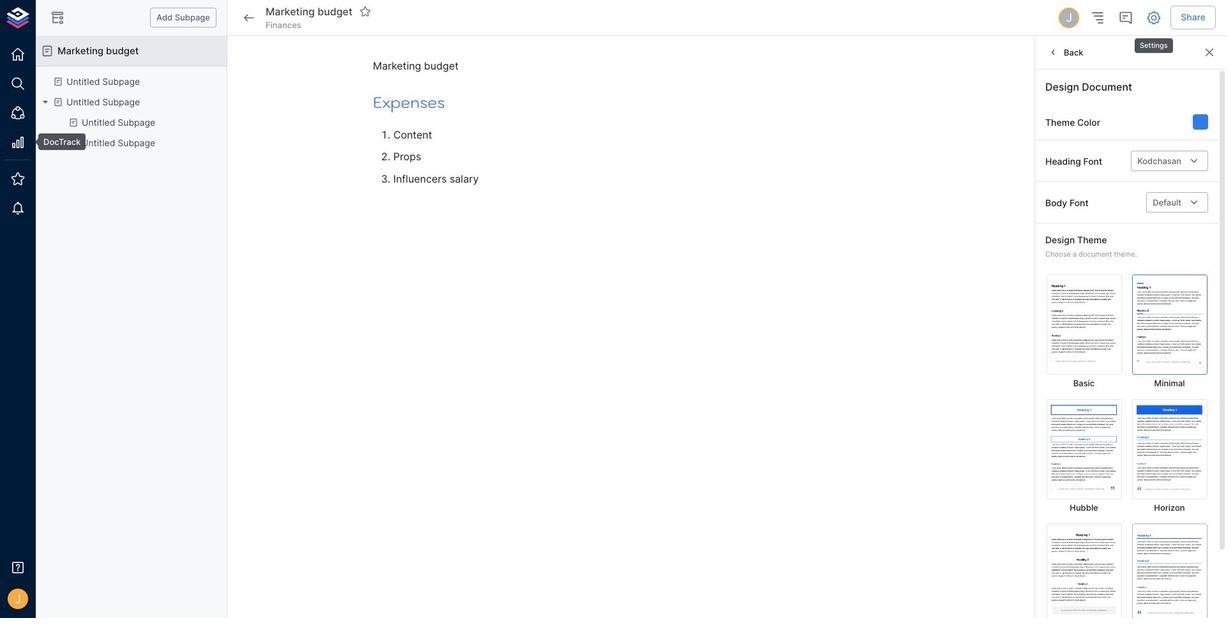 Task type: describe. For each thing, give the bounding box(es) containing it.
favorite image
[[360, 6, 371, 18]]

settings image
[[1147, 10, 1162, 25]]

table of contents image
[[1091, 10, 1106, 25]]



Task type: vqa. For each thing, say whether or not it's contained in the screenshot.
the table of contents icon at the right of the page
yes



Task type: locate. For each thing, give the bounding box(es) containing it.
0 horizontal spatial tooltip
[[29, 134, 86, 150]]

hide wiki image
[[50, 10, 65, 25]]

0 vertical spatial tooltip
[[1134, 29, 1175, 55]]

go back image
[[242, 10, 257, 25]]

comments image
[[1119, 10, 1134, 25]]

1 horizontal spatial tooltip
[[1134, 29, 1175, 55]]

1 vertical spatial tooltip
[[29, 134, 86, 150]]

tooltip
[[1134, 29, 1175, 55], [29, 134, 86, 150]]



